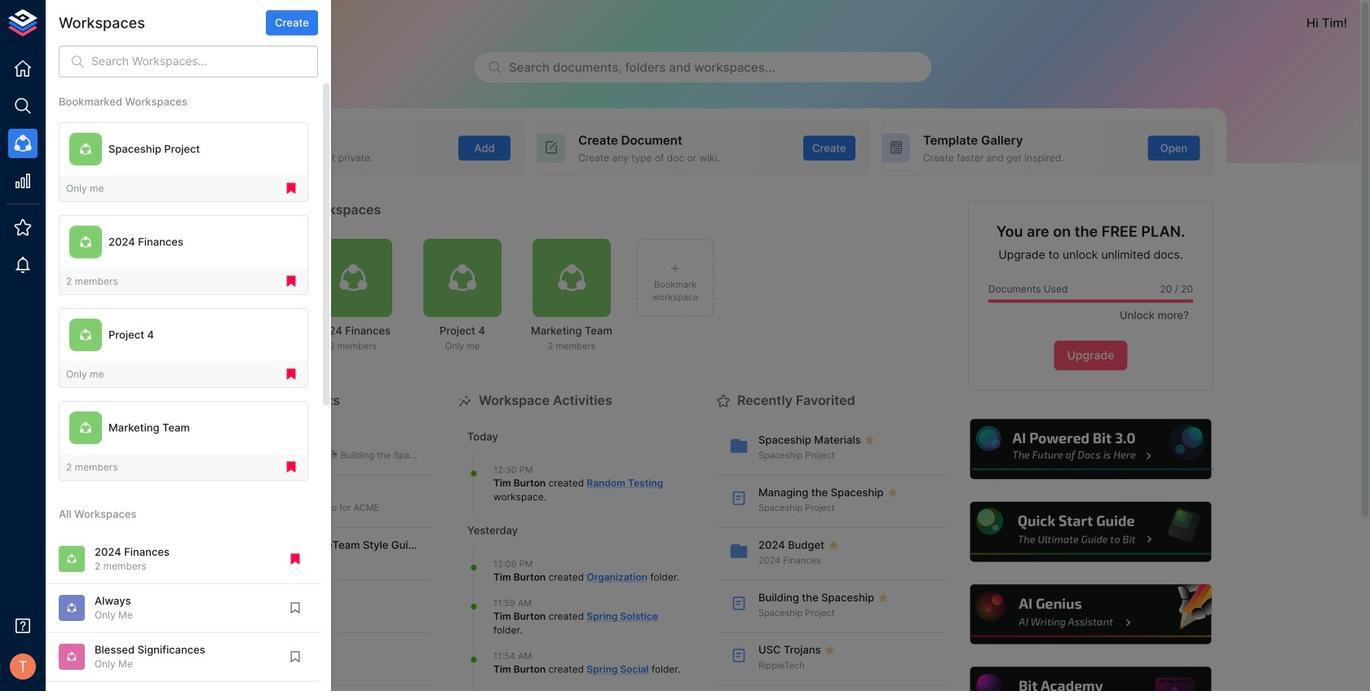 Task type: describe. For each thing, give the bounding box(es) containing it.
0 vertical spatial remove bookmark image
[[284, 274, 298, 289]]

2 remove bookmark image from the top
[[284, 367, 298, 382]]

1 remove bookmark image from the top
[[284, 181, 298, 196]]

3 help image from the top
[[968, 583, 1213, 647]]

bookmark image
[[288, 650, 303, 665]]

1 vertical spatial remove bookmark image
[[284, 460, 298, 475]]

2 help image from the top
[[968, 500, 1213, 565]]

1 help image from the top
[[968, 417, 1213, 482]]



Task type: vqa. For each thing, say whether or not it's contained in the screenshot.
dialog
no



Task type: locate. For each thing, give the bounding box(es) containing it.
1 vertical spatial remove bookmark image
[[284, 367, 298, 382]]

help image
[[968, 417, 1213, 482], [968, 500, 1213, 565], [968, 583, 1213, 647], [968, 665, 1213, 692]]

remove bookmark image
[[284, 181, 298, 196], [284, 367, 298, 382]]

0 vertical spatial remove bookmark image
[[284, 181, 298, 196]]

remove bookmark image
[[284, 274, 298, 289], [284, 460, 298, 475], [288, 552, 303, 567]]

Search Workspaces... text field
[[91, 46, 318, 78]]

bookmark image
[[288, 601, 303, 616]]

2 vertical spatial remove bookmark image
[[288, 552, 303, 567]]

4 help image from the top
[[968, 665, 1213, 692]]



